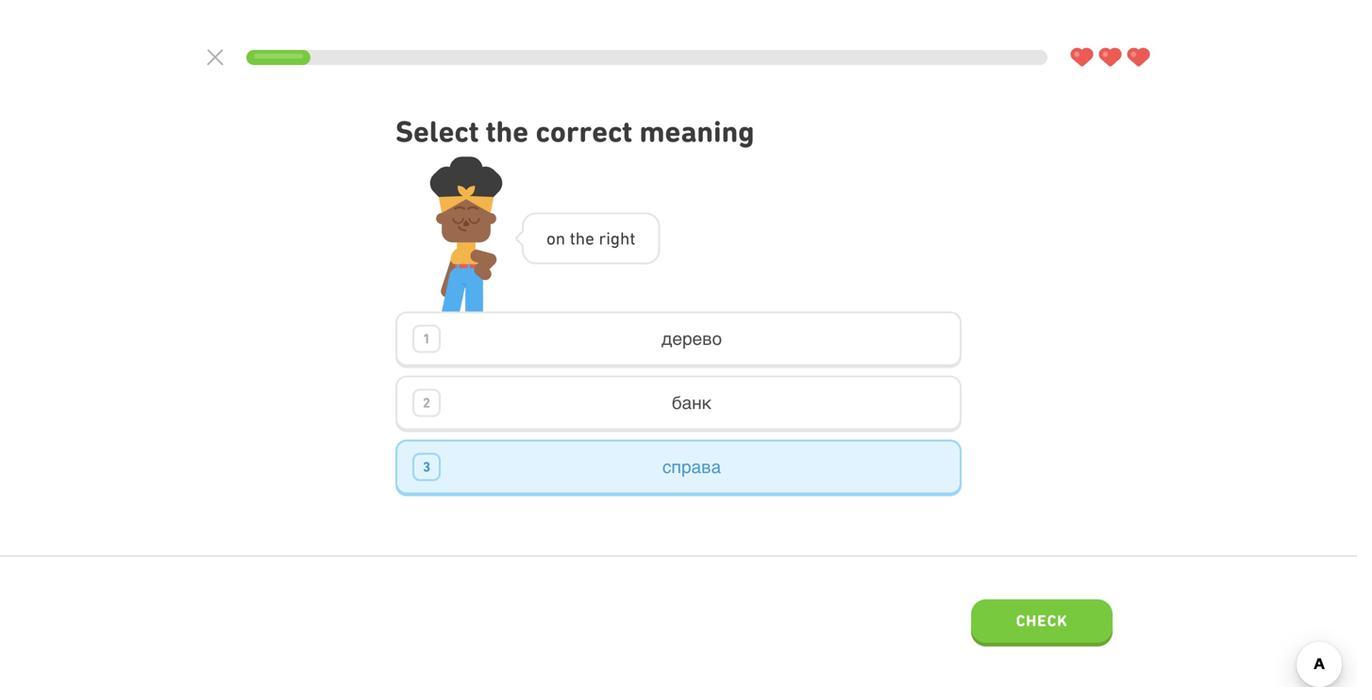 Task type: locate. For each thing, give the bounding box(es) containing it.
None radio
[[395, 376, 962, 433], [395, 440, 962, 497], [395, 376, 962, 433], [395, 440, 962, 497]]

select the correct meaning
[[395, 114, 755, 149]]

choice option group
[[395, 312, 962, 497]]

1 horizontal spatial the
[[570, 229, 594, 249]]

0 horizontal spatial the
[[486, 114, 529, 149]]

progress bar
[[246, 50, 1048, 65]]

none radio containing дерево
[[395, 312, 962, 369]]

on the right
[[546, 229, 635, 249]]

right
[[599, 229, 635, 249]]

справа
[[662, 457, 721, 478]]

the for select
[[486, 114, 529, 149]]

on
[[546, 229, 565, 249]]

None radio
[[395, 312, 962, 369]]

0 vertical spatial the
[[486, 114, 529, 149]]

check button
[[971, 600, 1113, 647]]

1 vertical spatial the
[[570, 229, 594, 249]]

the
[[486, 114, 529, 149], [570, 229, 594, 249]]

the right select
[[486, 114, 529, 149]]

2
[[423, 395, 430, 411]]

the right on
[[570, 229, 594, 249]]



Task type: describe. For each thing, give the bounding box(es) containing it.
meaning
[[639, 114, 755, 149]]

correct
[[536, 114, 632, 149]]

3
[[423, 459, 430, 476]]

select
[[395, 114, 479, 149]]

the for on
[[570, 229, 594, 249]]

1
[[423, 331, 430, 347]]

дерево
[[661, 329, 722, 349]]

банк
[[672, 393, 712, 414]]

check
[[1016, 612, 1068, 631]]



Task type: vqa. For each thing, say whether or not it's contained in the screenshot.


